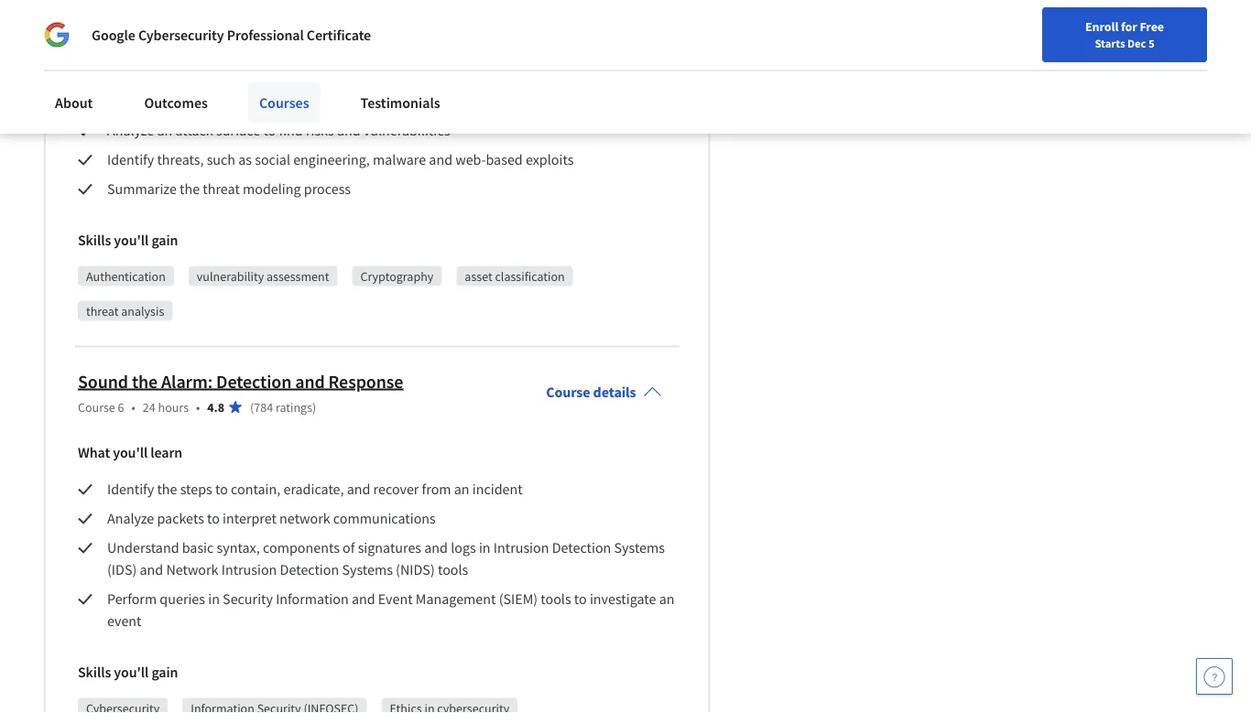 Task type: locate. For each thing, give the bounding box(es) containing it.
hours
[[158, 399, 189, 416]]

what for classify assets
[[78, 56, 110, 74]]

what you'll learn
[[78, 56, 183, 74], [78, 444, 183, 462]]

identify up understand
[[107, 481, 154, 499]]

0 vertical spatial what
[[78, 56, 110, 74]]

skills down event on the left of page
[[78, 664, 111, 682]]

an right from
[[454, 481, 470, 499]]

enroll
[[1086, 18, 1119, 35]]

skills for summarize the threat modeling process
[[78, 232, 111, 250]]

1 horizontal spatial threat
[[203, 180, 240, 199]]

you'll down course 6 • 24 hours •
[[113, 444, 148, 462]]

1 vertical spatial what
[[78, 444, 110, 462]]

classification
[[495, 268, 565, 285]]

1 vertical spatial systems
[[342, 561, 393, 580]]

enroll for free starts dec 5
[[1086, 18, 1164, 50]]

systems
[[614, 539, 665, 558], [342, 561, 393, 580]]

intrusion
[[494, 539, 549, 558], [221, 561, 277, 580]]

what you'll learn down course 6 • 24 hours •
[[78, 444, 183, 462]]

skills
[[78, 232, 111, 250], [78, 664, 111, 682]]

investigate
[[590, 591, 656, 609]]

skills up authentication
[[78, 232, 111, 250]]

1 vertical spatial skills
[[78, 664, 111, 682]]

the up 24
[[132, 370, 158, 393]]

threat left analysis
[[86, 303, 119, 319]]

tools down "logs"
[[438, 561, 468, 580]]

menu item
[[901, 18, 1019, 78]]

classify
[[107, 92, 154, 111]]

2 vertical spatial an
[[659, 591, 675, 609]]

learn down cybersecurity at the left top of the page
[[150, 56, 183, 74]]

to left find
[[263, 122, 276, 140]]

asset classification
[[465, 268, 565, 285]]

an right investigate
[[659, 591, 675, 609]]

systems up investigate
[[614, 539, 665, 558]]

1 analyze from the top
[[107, 122, 154, 140]]

queries
[[160, 591, 205, 609]]

ratings
[[276, 399, 312, 416]]

course left details on the bottom
[[546, 384, 590, 402]]

2 vertical spatial detection
[[280, 561, 339, 580]]

course details button
[[532, 358, 677, 428]]

response
[[328, 370, 403, 393]]

0 vertical spatial tools
[[438, 561, 468, 580]]

an left attack
[[157, 122, 172, 140]]

2 what from the top
[[78, 444, 110, 462]]

in right "logs"
[[479, 539, 491, 558]]

analyze up understand
[[107, 510, 154, 528]]

1 identify from the top
[[107, 151, 154, 169]]

1 horizontal spatial •
[[196, 399, 200, 416]]

and left event
[[352, 591, 375, 609]]

detection down components
[[280, 561, 339, 580]]

0 vertical spatial intrusion
[[494, 539, 549, 558]]

event
[[107, 613, 142, 631]]

surface
[[216, 122, 260, 140]]

free
[[1140, 18, 1164, 35]]

784
[[254, 399, 273, 416]]

1 vertical spatial skills you'll gain
[[78, 664, 178, 682]]

threat down such
[[203, 180, 240, 199]]

skills you'll gain down event on the left of page
[[78, 664, 178, 682]]

0 vertical spatial skills you'll gain
[[78, 232, 178, 250]]

1 gain from the top
[[152, 232, 178, 250]]

skills you'll gain up authentication
[[78, 232, 178, 250]]

in inside the perform queries in security information and event management (siem) tools to investigate an event
[[208, 591, 220, 609]]

google image
[[44, 22, 70, 48]]

vulnerability assessment
[[197, 268, 329, 285]]

analyze an attack surface to find risks and vulnerabilities
[[107, 122, 451, 140]]

1 vertical spatial in
[[208, 591, 220, 609]]

1 what you'll learn from the top
[[78, 56, 183, 74]]

learn down hours
[[150, 444, 183, 462]]

intrusion up (siem)
[[494, 539, 549, 558]]

1 vertical spatial intrusion
[[221, 561, 277, 580]]

communications
[[333, 510, 436, 528]]

in right queries
[[208, 591, 220, 609]]

• left 4.8
[[196, 399, 200, 416]]

1 vertical spatial tools
[[541, 591, 571, 609]]

alarm:
[[161, 370, 213, 393]]

in inside understand basic syntax, components of signatures and logs in intrusion detection systems (ids) and network intrusion detection systems (nids) tools
[[479, 539, 491, 558]]

skills for perform queries in security information and event management (siem) tools to investigate an event
[[78, 664, 111, 682]]

you'll down "google"
[[113, 56, 148, 74]]

find
[[279, 122, 303, 140]]

0 vertical spatial what you'll learn
[[78, 56, 183, 74]]

0 vertical spatial the
[[180, 180, 200, 199]]

course for course 6 • 24 hours •
[[78, 399, 115, 416]]

and
[[337, 122, 361, 140], [429, 151, 453, 169], [295, 370, 325, 393], [347, 481, 370, 499], [424, 539, 448, 558], [140, 561, 163, 580], [352, 591, 375, 609]]

0 vertical spatial an
[[157, 122, 172, 140]]

detection
[[216, 370, 292, 393], [552, 539, 611, 558], [280, 561, 339, 580]]

and inside the perform queries in security information and event management (siem) tools to investigate an event
[[352, 591, 375, 609]]

what down course 6 • 24 hours •
[[78, 444, 110, 462]]

what you'll learn down "google"
[[78, 56, 183, 74]]

in
[[479, 539, 491, 558], [208, 591, 220, 609]]

sound
[[78, 370, 128, 393]]

threats,
[[157, 151, 204, 169]]

2 skills you'll gain from the top
[[78, 664, 178, 682]]

1 horizontal spatial an
[[454, 481, 470, 499]]

0 horizontal spatial •
[[132, 399, 135, 416]]

1 vertical spatial analyze
[[107, 510, 154, 528]]

2 skills from the top
[[78, 664, 111, 682]]

an inside the perform queries in security information and event management (siem) tools to investigate an event
[[659, 591, 675, 609]]

the for sound
[[132, 370, 158, 393]]

course inside course details dropdown button
[[546, 384, 590, 402]]

about
[[55, 93, 93, 112]]

0 horizontal spatial threat
[[86, 303, 119, 319]]

skills you'll gain for summarize the threat modeling process
[[78, 232, 178, 250]]

you'll up authentication
[[114, 232, 149, 250]]

1 vertical spatial what you'll learn
[[78, 444, 183, 462]]

2 learn from the top
[[150, 444, 183, 462]]

threat analysis
[[86, 303, 164, 319]]

systems down the of
[[342, 561, 393, 580]]

intrusion down syntax,
[[221, 561, 277, 580]]

and left web-
[[429, 151, 453, 169]]

of
[[343, 539, 355, 558]]

detection up investigate
[[552, 539, 611, 558]]

the down threats,
[[180, 180, 200, 199]]

to left investigate
[[574, 591, 587, 609]]

google
[[92, 26, 135, 44]]

and left recover
[[347, 481, 370, 499]]

assessment
[[267, 268, 329, 285]]

1 horizontal spatial course
[[546, 384, 590, 402]]

2 • from the left
[[196, 399, 200, 416]]

tools inside understand basic syntax, components of signatures and logs in intrusion detection systems (ids) and network intrusion detection systems (nids) tools
[[438, 561, 468, 580]]

1 vertical spatial detection
[[552, 539, 611, 558]]

1 skills from the top
[[78, 232, 111, 250]]

0 vertical spatial threat
[[203, 180, 240, 199]]

1 vertical spatial identify
[[107, 481, 154, 499]]

to
[[263, 122, 276, 140], [215, 481, 228, 499], [207, 510, 220, 528], [574, 591, 587, 609]]

0 horizontal spatial course
[[78, 399, 115, 416]]

0 horizontal spatial tools
[[438, 561, 468, 580]]

1 horizontal spatial intrusion
[[494, 539, 549, 558]]

2 vertical spatial the
[[157, 481, 177, 499]]

show notifications image
[[1038, 23, 1060, 45]]

1 skills you'll gain from the top
[[78, 232, 178, 250]]

1 horizontal spatial tools
[[541, 591, 571, 609]]

skills you'll gain
[[78, 232, 178, 250], [78, 664, 178, 682]]

about link
[[44, 82, 104, 123]]

identify threats, such as social engineering, malware and web-based exploits
[[107, 151, 574, 169]]

the
[[180, 180, 200, 199], [132, 370, 158, 393], [157, 481, 177, 499]]

• right "6"
[[132, 399, 135, 416]]

from
[[422, 481, 451, 499]]

1 vertical spatial learn
[[150, 444, 183, 462]]

identify up summarize
[[107, 151, 154, 169]]

tools right (siem)
[[541, 591, 571, 609]]

analyze for analyze packets to interpret network communications
[[107, 510, 154, 528]]

you'll
[[113, 56, 148, 74], [114, 232, 149, 250], [113, 444, 148, 462], [114, 664, 149, 682]]

None search field
[[261, 11, 527, 48]]

0 vertical spatial analyze
[[107, 122, 154, 140]]

course left "6"
[[78, 399, 115, 416]]

2 horizontal spatial an
[[659, 591, 675, 609]]

0 horizontal spatial an
[[157, 122, 172, 140]]

summarize the threat modeling process
[[107, 180, 351, 199]]

interpret
[[223, 510, 277, 528]]

what down "google"
[[78, 56, 110, 74]]

detection up (
[[216, 370, 292, 393]]

0 vertical spatial in
[[479, 539, 491, 558]]

analyze down classify on the top of the page
[[107, 122, 154, 140]]

gain
[[152, 232, 178, 250], [152, 664, 178, 682]]

0 vertical spatial systems
[[614, 539, 665, 558]]

tools
[[438, 561, 468, 580], [541, 591, 571, 609]]

2 what you'll learn from the top
[[78, 444, 183, 462]]

the left steps at the bottom
[[157, 481, 177, 499]]

based
[[486, 151, 523, 169]]

course
[[546, 384, 590, 402], [78, 399, 115, 416]]

2 identify from the top
[[107, 481, 154, 499]]

1 vertical spatial the
[[132, 370, 158, 393]]

6
[[118, 399, 124, 416]]

logs
[[451, 539, 476, 558]]

and left "logs"
[[424, 539, 448, 558]]

for
[[1121, 18, 1138, 35]]

0 vertical spatial identify
[[107, 151, 154, 169]]

1 what from the top
[[78, 56, 110, 74]]

0 vertical spatial skills
[[78, 232, 111, 250]]

syntax,
[[217, 539, 260, 558]]

1 horizontal spatial in
[[479, 539, 491, 558]]

what
[[78, 56, 110, 74], [78, 444, 110, 462]]

1 vertical spatial gain
[[152, 664, 178, 682]]

1 learn from the top
[[150, 56, 183, 74]]

outcomes
[[144, 93, 208, 112]]

0 horizontal spatial in
[[208, 591, 220, 609]]

2 gain from the top
[[152, 664, 178, 682]]

0 vertical spatial gain
[[152, 232, 178, 250]]

2 analyze from the top
[[107, 510, 154, 528]]

0 vertical spatial learn
[[150, 56, 183, 74]]

threat
[[203, 180, 240, 199], [86, 303, 119, 319]]

tools inside the perform queries in security information and event management (siem) tools to investigate an event
[[541, 591, 571, 609]]

gain down queries
[[152, 664, 178, 682]]

gain up authentication
[[152, 232, 178, 250]]



Task type: vqa. For each thing, say whether or not it's contained in the screenshot.
Cybersecurity
yes



Task type: describe. For each thing, give the bounding box(es) containing it.
you'll down event on the left of page
[[114, 664, 149, 682]]

summarize
[[107, 180, 177, 199]]

( 784 ratings )
[[250, 399, 316, 416]]

asset
[[465, 268, 493, 285]]

(nids)
[[396, 561, 435, 580]]

testimonials
[[361, 93, 440, 112]]

to inside the perform queries in security information and event management (siem) tools to investigate an event
[[574, 591, 587, 609]]

recover
[[373, 481, 419, 499]]

identify for identify threats, such as social engineering, malware and web-based exploits
[[107, 151, 154, 169]]

network
[[280, 510, 330, 528]]

0 horizontal spatial systems
[[342, 561, 393, 580]]

courses
[[259, 93, 309, 112]]

learn for assets
[[150, 56, 183, 74]]

0 vertical spatial detection
[[216, 370, 292, 393]]

modeling
[[243, 180, 301, 199]]

1 vertical spatial threat
[[86, 303, 119, 319]]

as
[[238, 151, 252, 169]]

analyze for analyze an attack surface to find risks and vulnerabilities
[[107, 122, 154, 140]]

courses link
[[248, 82, 320, 123]]

malware
[[373, 151, 426, 169]]

5
[[1149, 36, 1155, 50]]

assets
[[157, 92, 194, 111]]

the for identify
[[157, 481, 177, 499]]

)
[[312, 399, 316, 416]]

vulnerability
[[197, 268, 264, 285]]

information
[[276, 591, 349, 609]]

details
[[593, 384, 636, 402]]

web-
[[455, 151, 486, 169]]

understand basic syntax, components of signatures and logs in intrusion detection systems (ids) and network intrusion detection systems (nids) tools
[[107, 539, 668, 580]]

(siem)
[[499, 591, 538, 609]]

cryptography
[[360, 268, 434, 285]]

management
[[416, 591, 496, 609]]

help center image
[[1204, 666, 1226, 688]]

authentication
[[86, 268, 166, 285]]

to right packets
[[207, 510, 220, 528]]

24
[[143, 399, 156, 416]]

incident
[[473, 481, 523, 499]]

1 • from the left
[[132, 399, 135, 416]]

basic
[[182, 539, 214, 558]]

components
[[263, 539, 340, 558]]

vulnerabilities
[[364, 122, 451, 140]]

google cybersecurity professional certificate
[[92, 26, 371, 44]]

outcomes link
[[133, 82, 219, 123]]

packets
[[157, 510, 204, 528]]

sound the alarm: detection and response
[[78, 370, 403, 393]]

starts
[[1095, 36, 1125, 50]]

what you'll learn for identify the steps to contain, eradicate, and recover from an incident
[[78, 444, 183, 462]]

professional
[[227, 26, 304, 44]]

what you'll learn for classify assets
[[78, 56, 183, 74]]

engineering,
[[293, 151, 370, 169]]

such
[[207, 151, 236, 169]]

steps
[[180, 481, 212, 499]]

eradicate,
[[283, 481, 344, 499]]

and right risks
[[337, 122, 361, 140]]

4.8
[[207, 399, 224, 416]]

process
[[304, 180, 351, 199]]

contain,
[[231, 481, 281, 499]]

what for identify the steps to contain, eradicate, and recover from an incident
[[78, 444, 110, 462]]

the for summarize
[[180, 180, 200, 199]]

attack
[[175, 122, 213, 140]]

and up )
[[295, 370, 325, 393]]

gain for perform
[[152, 664, 178, 682]]

1 horizontal spatial systems
[[614, 539, 665, 558]]

(ids)
[[107, 561, 137, 580]]

identify for identify the steps to contain, eradicate, and recover from an incident
[[107, 481, 154, 499]]

cybersecurity
[[138, 26, 224, 44]]

learn for the
[[150, 444, 183, 462]]

classify assets
[[107, 92, 194, 111]]

0 horizontal spatial intrusion
[[221, 561, 277, 580]]

skills you'll gain for perform queries in security information and event management (siem) tools to investigate an event
[[78, 664, 178, 682]]

analyze packets to interpret network communications
[[107, 510, 436, 528]]

1 vertical spatial an
[[454, 481, 470, 499]]

social
[[255, 151, 290, 169]]

identify the steps to contain, eradicate, and recover from an incident
[[107, 481, 523, 499]]

perform
[[107, 591, 157, 609]]

security
[[223, 591, 273, 609]]

sound the alarm: detection and response link
[[78, 370, 403, 393]]

course for course details
[[546, 384, 590, 402]]

and down understand
[[140, 561, 163, 580]]

perform queries in security information and event management (siem) tools to investigate an event
[[107, 591, 678, 631]]

(
[[250, 399, 254, 416]]

understand
[[107, 539, 179, 558]]

course 6 • 24 hours •
[[78, 399, 200, 416]]

exploits
[[526, 151, 574, 169]]

risks
[[306, 122, 334, 140]]

certificate
[[307, 26, 371, 44]]

course details
[[546, 384, 636, 402]]

gain for summarize
[[152, 232, 178, 250]]

testimonials link
[[350, 82, 451, 123]]

signatures
[[358, 539, 421, 558]]

coursera image
[[22, 15, 138, 44]]

to right steps at the bottom
[[215, 481, 228, 499]]

event
[[378, 591, 413, 609]]

network
[[166, 561, 218, 580]]

dec
[[1128, 36, 1146, 50]]

analysis
[[121, 303, 164, 319]]



